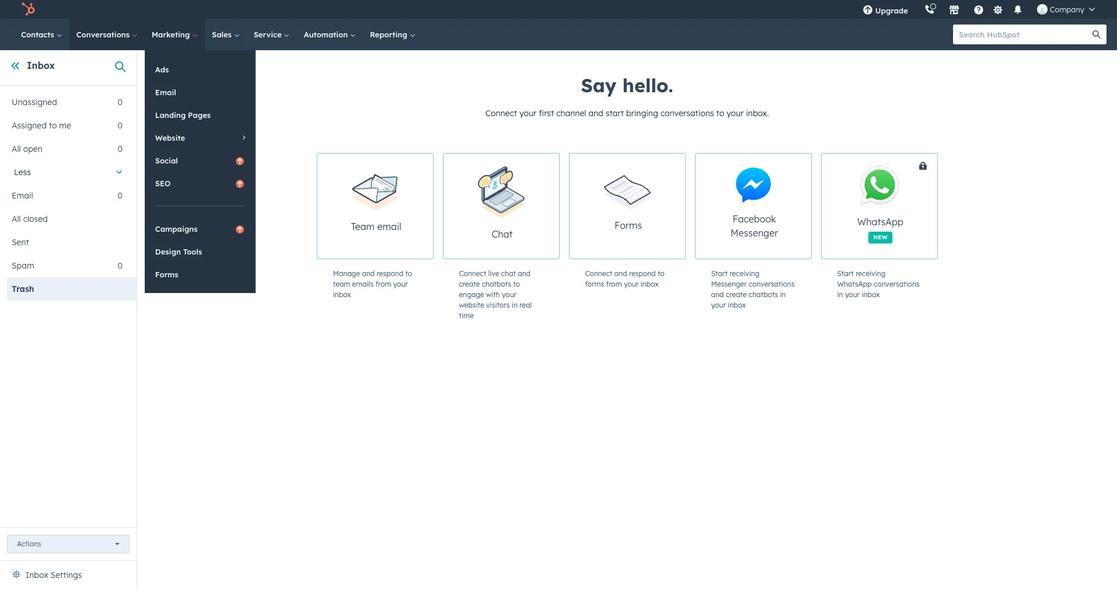 Task type: vqa. For each thing, say whether or not it's contained in the screenshot.
pagination navigation
no



Task type: locate. For each thing, give the bounding box(es) containing it.
to
[[717, 108, 725, 119], [49, 120, 57, 131], [406, 269, 412, 278], [658, 269, 665, 278], [514, 280, 520, 289]]

from right forms
[[607, 280, 622, 289]]

forms inside marketing menu
[[155, 270, 178, 279]]

from right emails
[[376, 280, 392, 289]]

conversations for start receiving messenger conversations and create chatbots in your inbox
[[749, 280, 795, 289]]

in inside connect live chat and create chatbots to engage with your website visitors in real time
[[512, 301, 518, 310]]

menu
[[855, 0, 1104, 19]]

2 all from the top
[[12, 214, 21, 224]]

1 horizontal spatial respond
[[629, 269, 656, 278]]

2 horizontal spatial conversations
[[874, 280, 920, 289]]

1 horizontal spatial receiving
[[856, 269, 886, 278]]

emails
[[352, 280, 374, 289]]

inbox
[[641, 280, 659, 289], [333, 290, 351, 299], [862, 290, 880, 299], [728, 301, 746, 310]]

inbox inside 'link'
[[26, 570, 48, 581]]

start inside start receiving messenger conversations and create chatbots in your inbox
[[712, 269, 728, 278]]

conversations inside the start receiving whatsapp conversations in your inbox
[[874, 280, 920, 289]]

receiving for whatsapp
[[856, 269, 886, 278]]

forms
[[615, 220, 642, 231], [155, 270, 178, 279]]

4 0 from the top
[[118, 190, 123, 201]]

landing
[[155, 110, 186, 120]]

connect up forms
[[585, 269, 613, 278]]

1 horizontal spatial create
[[726, 290, 747, 299]]

1 from from the left
[[376, 280, 392, 289]]

conversations link
[[69, 19, 145, 50]]

1 respond from the left
[[377, 269, 404, 278]]

email
[[155, 88, 176, 97], [12, 190, 33, 201]]

2 start from the left
[[838, 269, 854, 278]]

2 respond from the left
[[629, 269, 656, 278]]

1 horizontal spatial forms
[[615, 220, 642, 231]]

actions
[[17, 540, 41, 548]]

and
[[589, 108, 604, 119], [362, 269, 375, 278], [518, 269, 531, 278], [615, 269, 627, 278], [712, 290, 724, 299]]

5 0 from the top
[[118, 260, 123, 271]]

2 horizontal spatial in
[[838, 290, 844, 299]]

company
[[1050, 5, 1085, 14]]

messenger inside facebook messenger option
[[731, 227, 779, 239]]

start for start receiving whatsapp conversations in your inbox
[[838, 269, 854, 278]]

menu item
[[917, 0, 919, 19]]

connect up engage
[[459, 269, 487, 278]]

me
[[59, 120, 71, 131]]

conversations inside start receiving messenger conversations and create chatbots in your inbox
[[749, 280, 795, 289]]

closed
[[23, 214, 48, 224]]

0 horizontal spatial receiving
[[730, 269, 760, 278]]

0 horizontal spatial respond
[[377, 269, 404, 278]]

start inside the start receiving whatsapp conversations in your inbox
[[838, 269, 854, 278]]

0 vertical spatial all
[[12, 144, 21, 154]]

1 vertical spatial email
[[12, 190, 33, 201]]

help image
[[974, 5, 985, 16]]

tools
[[183, 247, 202, 256]]

1 horizontal spatial from
[[607, 280, 622, 289]]

1 horizontal spatial start
[[838, 269, 854, 278]]

messenger
[[731, 227, 779, 239], [712, 280, 747, 289]]

facebook messenger
[[731, 213, 779, 239]]

2 from from the left
[[607, 280, 622, 289]]

0 vertical spatial forms
[[615, 220, 642, 231]]

notifications image
[[1013, 5, 1024, 16]]

0 for assigned to me
[[118, 120, 123, 131]]

website
[[155, 133, 185, 142]]

2 0 from the top
[[118, 120, 123, 131]]

upgrade image
[[863, 5, 873, 16]]

0 vertical spatial whatsapp
[[858, 216, 904, 227]]

0 vertical spatial messenger
[[731, 227, 779, 239]]

1 horizontal spatial conversations
[[749, 280, 795, 289]]

0 vertical spatial inbox
[[27, 60, 55, 71]]

search button
[[1087, 25, 1107, 44]]

whatsapp inside "option"
[[858, 216, 904, 227]]

receiving inside the start receiving whatsapp conversations in your inbox
[[856, 269, 886, 278]]

search image
[[1093, 30, 1101, 39]]

your inside 'manage and respond to team emails from your inbox'
[[393, 280, 408, 289]]

0 vertical spatial email
[[155, 88, 176, 97]]

inbox left settings
[[26, 570, 48, 581]]

service link
[[247, 19, 297, 50]]

forms inside 'checkbox'
[[615, 220, 642, 231]]

0 vertical spatial create
[[459, 280, 480, 289]]

conversations
[[76, 30, 132, 39]]

your inside start receiving messenger conversations and create chatbots in your inbox
[[712, 301, 726, 310]]

say hello.
[[581, 74, 674, 97]]

forms down design
[[155, 270, 178, 279]]

and inside connect and respond to forms from your inbox
[[615, 269, 627, 278]]

0 horizontal spatial email
[[12, 190, 33, 201]]

0 horizontal spatial create
[[459, 280, 480, 289]]

0 horizontal spatial conversations
[[661, 108, 715, 119]]

inbox settings
[[26, 570, 82, 581]]

inbox settings link
[[26, 568, 82, 582]]

hubspot link
[[14, 2, 44, 16]]

forms up connect and respond to forms from your inbox
[[615, 220, 642, 231]]

respond
[[377, 269, 404, 278], [629, 269, 656, 278]]

sales link
[[205, 19, 247, 50]]

1 horizontal spatial email
[[155, 88, 176, 97]]

respond inside connect and respond to forms from your inbox
[[629, 269, 656, 278]]

0 vertical spatial chatbots
[[482, 280, 512, 289]]

1 0 from the top
[[118, 97, 123, 107]]

start receiving whatsapp conversations in your inbox
[[838, 269, 920, 299]]

start
[[712, 269, 728, 278], [838, 269, 854, 278]]

connect
[[486, 108, 517, 119], [459, 269, 487, 278], [585, 269, 613, 278]]

settings image
[[994, 5, 1004, 15]]

0 for spam
[[118, 260, 123, 271]]

receiving down facebook messenger
[[730, 269, 760, 278]]

in
[[781, 290, 786, 299], [838, 290, 844, 299], [512, 301, 518, 310]]

connect and respond to forms from your inbox
[[585, 269, 665, 289]]

inbox down contacts link
[[27, 60, 55, 71]]

all left the closed
[[12, 214, 21, 224]]

connect inside connect and respond to forms from your inbox
[[585, 269, 613, 278]]

1 receiving from the left
[[730, 269, 760, 278]]

email inside email link
[[155, 88, 176, 97]]

from
[[376, 280, 392, 289], [607, 280, 622, 289]]

inbox
[[27, 60, 55, 71], [26, 570, 48, 581]]

None checkbox
[[821, 153, 981, 259]]

all
[[12, 144, 21, 154], [12, 214, 21, 224]]

to inside connect live chat and create chatbots to engage with your website visitors in real time
[[514, 280, 520, 289]]

social
[[155, 156, 178, 165]]

your
[[520, 108, 537, 119], [727, 108, 744, 119], [393, 280, 408, 289], [624, 280, 639, 289], [502, 290, 517, 299], [846, 290, 860, 299], [712, 301, 726, 310]]

1 all from the top
[[12, 144, 21, 154]]

0 horizontal spatial in
[[512, 301, 518, 310]]

connect inside connect live chat and create chatbots to engage with your website visitors in real time
[[459, 269, 487, 278]]

campaigns link
[[145, 218, 256, 240]]

create inside connect live chat and create chatbots to engage with your website visitors in real time
[[459, 280, 480, 289]]

0 horizontal spatial forms
[[155, 270, 178, 279]]

new
[[874, 233, 888, 241]]

2 receiving from the left
[[856, 269, 886, 278]]

0 horizontal spatial chatbots
[[482, 280, 512, 289]]

in inside start receiving messenger conversations and create chatbots in your inbox
[[781, 290, 786, 299]]

all for all closed
[[12, 214, 21, 224]]

email down 'less' at top
[[12, 190, 33, 201]]

1 vertical spatial inbox
[[26, 570, 48, 581]]

1 vertical spatial forms
[[155, 270, 178, 279]]

website link
[[145, 127, 256, 149]]

sales
[[212, 30, 234, 39]]

respond inside 'manage and respond to team emails from your inbox'
[[377, 269, 404, 278]]

sent button
[[7, 231, 123, 254]]

company button
[[1031, 0, 1103, 19]]

3 0 from the top
[[118, 144, 123, 154]]

all left open at the left
[[12, 144, 21, 154]]

seo
[[155, 179, 171, 188]]

settings link
[[992, 3, 1006, 15]]

start
[[606, 108, 624, 119]]

say
[[581, 74, 617, 97]]

1 vertical spatial chatbots
[[749, 290, 779, 299]]

email down ads at top left
[[155, 88, 176, 97]]

1 vertical spatial create
[[726, 290, 747, 299]]

0
[[118, 97, 123, 107], [118, 120, 123, 131], [118, 144, 123, 154], [118, 190, 123, 201], [118, 260, 123, 271]]

respond for forms
[[629, 269, 656, 278]]

your inside the start receiving whatsapp conversations in your inbox
[[846, 290, 860, 299]]

website
[[459, 301, 485, 310]]

chatbots
[[482, 280, 512, 289], [749, 290, 779, 299]]

0 for unassigned
[[118, 97, 123, 107]]

menu containing company
[[855, 0, 1104, 19]]

and inside 'manage and respond to team emails from your inbox'
[[362, 269, 375, 278]]

1 vertical spatial all
[[12, 214, 21, 224]]

0 horizontal spatial start
[[712, 269, 728, 278]]

1 vertical spatial whatsapp
[[838, 280, 872, 289]]

assigned to me
[[12, 120, 71, 131]]

less
[[14, 167, 31, 178]]

receiving inside start receiving messenger conversations and create chatbots in your inbox
[[730, 269, 760, 278]]

1 horizontal spatial chatbots
[[749, 290, 779, 299]]

all inside button
[[12, 214, 21, 224]]

channel
[[557, 108, 587, 119]]

start for start receiving messenger conversations and create chatbots in your inbox
[[712, 269, 728, 278]]

all for all open
[[12, 144, 21, 154]]

receiving
[[730, 269, 760, 278], [856, 269, 886, 278]]

0 horizontal spatial from
[[376, 280, 392, 289]]

your inside connect live chat and create chatbots to engage with your website visitors in real time
[[502, 290, 517, 299]]

inbox for inbox settings
[[26, 570, 48, 581]]

Team email checkbox
[[317, 153, 434, 259]]

create inside start receiving messenger conversations and create chatbots in your inbox
[[726, 290, 747, 299]]

1 vertical spatial messenger
[[712, 280, 747, 289]]

contacts
[[21, 30, 56, 39]]

1 horizontal spatial in
[[781, 290, 786, 299]]

ads
[[155, 65, 169, 74]]

receiving down new
[[856, 269, 886, 278]]

1 start from the left
[[712, 269, 728, 278]]

conversations
[[661, 108, 715, 119], [749, 280, 795, 289], [874, 280, 920, 289]]



Task type: describe. For each thing, give the bounding box(es) containing it.
chat
[[492, 228, 513, 240]]

help button
[[969, 0, 989, 19]]

in inside the start receiving whatsapp conversations in your inbox
[[838, 290, 844, 299]]

all closed
[[12, 214, 48, 224]]

contacts link
[[14, 19, 69, 50]]

ads link
[[145, 58, 256, 81]]

settings
[[51, 570, 82, 581]]

real
[[520, 301, 532, 310]]

to inside 'manage and respond to team emails from your inbox'
[[406, 269, 412, 278]]

social link
[[145, 150, 256, 172]]

service
[[254, 30, 284, 39]]

automation
[[304, 30, 350, 39]]

manage
[[333, 269, 360, 278]]

connect for forms
[[585, 269, 613, 278]]

none checkbox containing whatsapp
[[821, 153, 981, 259]]

notifications button
[[1008, 0, 1028, 19]]

connect for chat
[[459, 269, 487, 278]]

calling icon image
[[925, 5, 935, 15]]

to inside connect and respond to forms from your inbox
[[658, 269, 665, 278]]

forms link
[[145, 263, 256, 286]]

marketing link
[[145, 19, 205, 50]]

all open
[[12, 144, 43, 154]]

hello.
[[623, 74, 674, 97]]

bringing
[[627, 108, 659, 119]]

Forms checkbox
[[569, 153, 686, 259]]

with
[[486, 290, 500, 299]]

forms
[[585, 280, 605, 289]]

marketing menu
[[145, 50, 256, 293]]

0 for all open
[[118, 144, 123, 154]]

inbox inside 'manage and respond to team emails from your inbox'
[[333, 290, 351, 299]]

jacob simon image
[[1038, 4, 1048, 15]]

Search HubSpot search field
[[954, 25, 1097, 44]]

from inside connect and respond to forms from your inbox
[[607, 280, 622, 289]]

whatsapp new
[[858, 216, 904, 241]]

connect left first
[[486, 108, 517, 119]]

seo link
[[145, 172, 256, 194]]

respond for team email
[[377, 269, 404, 278]]

design tools
[[155, 247, 202, 256]]

and inside start receiving messenger conversations and create chatbots in your inbox
[[712, 290, 724, 299]]

spam
[[12, 260, 34, 271]]

calling icon button
[[920, 2, 940, 17]]

marketplaces button
[[942, 0, 967, 19]]

manage and respond to team emails from your inbox
[[333, 269, 412, 299]]

inbox inside the start receiving whatsapp conversations in your inbox
[[862, 290, 880, 299]]

reporting link
[[363, 19, 423, 50]]

engage
[[459, 290, 484, 299]]

chatbots inside start receiving messenger conversations and create chatbots in your inbox
[[749, 290, 779, 299]]

live
[[489, 269, 500, 278]]

and inside connect live chat and create chatbots to engage with your website visitors in real time
[[518, 269, 531, 278]]

chat
[[502, 269, 516, 278]]

0 for email
[[118, 190, 123, 201]]

all closed button
[[7, 207, 123, 231]]

reporting
[[370, 30, 410, 39]]

marketplaces image
[[949, 5, 960, 16]]

trash button
[[7, 277, 123, 301]]

open
[[23, 144, 43, 154]]

hubspot image
[[21, 2, 35, 16]]

assigned
[[12, 120, 47, 131]]

your inside connect and respond to forms from your inbox
[[624, 280, 639, 289]]

connect your first channel and start bringing conversations to your inbox.
[[486, 108, 769, 119]]

upgrade
[[876, 6, 909, 15]]

landing pages
[[155, 110, 211, 120]]

messenger inside start receiving messenger conversations and create chatbots in your inbox
[[712, 280, 747, 289]]

inbox inside start receiving messenger conversations and create chatbots in your inbox
[[728, 301, 746, 310]]

design
[[155, 247, 181, 256]]

team email
[[351, 221, 402, 233]]

email
[[378, 221, 402, 233]]

campaigns
[[155, 224, 198, 234]]

inbox.
[[746, 108, 769, 119]]

connect live chat and create chatbots to engage with your website visitors in real time
[[459, 269, 532, 320]]

whatsapp inside the start receiving whatsapp conversations in your inbox
[[838, 280, 872, 289]]

first
[[539, 108, 554, 119]]

start receiving messenger conversations and create chatbots in your inbox
[[712, 269, 795, 310]]

conversations for start receiving whatsapp conversations in your inbox
[[874, 280, 920, 289]]

inbox inside connect and respond to forms from your inbox
[[641, 280, 659, 289]]

inbox for inbox
[[27, 60, 55, 71]]

facebook
[[733, 213, 777, 225]]

visitors
[[487, 301, 510, 310]]

actions button
[[7, 535, 130, 554]]

from inside 'manage and respond to team emails from your inbox'
[[376, 280, 392, 289]]

sent
[[12, 237, 29, 248]]

trash
[[12, 284, 34, 294]]

pages
[[188, 110, 211, 120]]

automation link
[[297, 19, 363, 50]]

chatbots inside connect live chat and create chatbots to engage with your website visitors in real time
[[482, 280, 512, 289]]

team
[[333, 280, 350, 289]]

Facebook Messenger checkbox
[[695, 153, 812, 259]]

landing pages link
[[145, 104, 256, 126]]

receiving for messenger
[[730, 269, 760, 278]]

marketing
[[152, 30, 192, 39]]

unassigned
[[12, 97, 57, 107]]

email link
[[145, 81, 256, 103]]

design tools link
[[145, 241, 256, 263]]

Chat checkbox
[[443, 153, 560, 259]]

time
[[459, 311, 474, 320]]

team
[[351, 221, 375, 233]]



